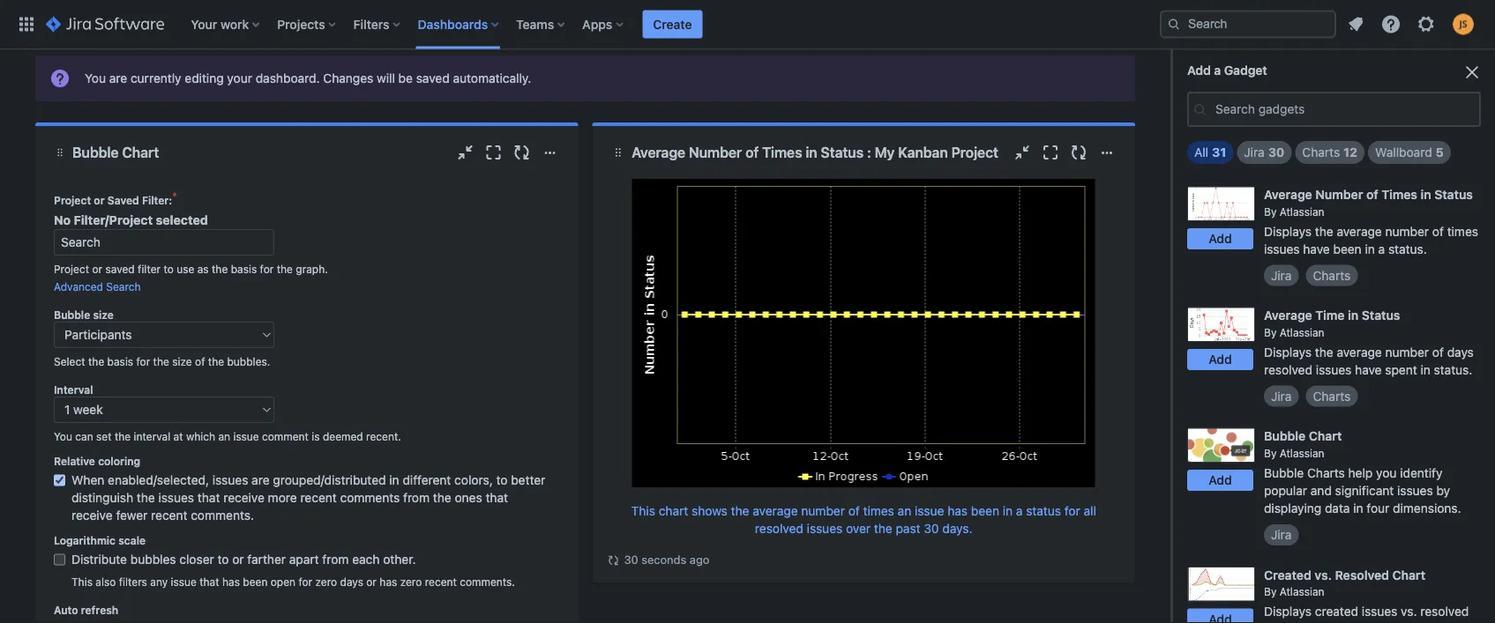 Task type: vqa. For each thing, say whether or not it's contained in the screenshot.
mean?
no



Task type: describe. For each thing, give the bounding box(es) containing it.
set
[[96, 431, 112, 443]]

be
[[399, 71, 413, 86]]

popular
[[1265, 484, 1308, 498]]

apps
[[583, 17, 613, 31]]

an inside the this chart shows the average number of times an issue has been in a status for all resolved issues over the past 30 days.
[[898, 504, 912, 519]]

saved inside project or saved filter to use as the basis for the graph. advanced search
[[105, 263, 135, 275]]

undefined generated chart image image
[[633, 179, 1096, 488]]

average time in status by atlassian displays the average number of days resolved issues have spent in status.
[[1265, 308, 1475, 377]]

filter/project
[[74, 213, 153, 228]]

Distribute bubbles closer to or farther apart from each other. checkbox
[[54, 552, 65, 569]]

different
[[403, 473, 451, 488]]

1 horizontal spatial saved
[[416, 71, 450, 86]]

jira for average age chart
[[1272, 147, 1292, 162]]

add left gadget
[[1188, 63, 1212, 78]]

average inside the average age chart by atlassian displays the average number of days issues have been unresolved.
[[1337, 103, 1383, 118]]

0 vertical spatial 30
[[1269, 145, 1285, 160]]

create
[[653, 17, 692, 31]]

ago
[[690, 554, 710, 567]]

bubbles
[[130, 553, 176, 567]]

12
[[1344, 145, 1358, 160]]

issues inside the average age chart by atlassian displays the average number of days issues have been unresolved.
[[1265, 121, 1300, 135]]

relative coloring
[[54, 455, 141, 468]]

saved
[[108, 194, 139, 207]]

average number of times in status by atlassian displays the average number of times issues have been in a status.
[[1265, 187, 1479, 256]]

your work
[[191, 17, 249, 31]]

project or saved filter:
[[54, 194, 172, 207]]

coloring
[[98, 455, 141, 468]]

filter:
[[142, 194, 172, 207]]

by inside average number of times in status by atlassian displays the average number of times issues have been in a status.
[[1265, 206, 1277, 218]]

0 horizontal spatial are
[[109, 71, 127, 86]]

0 vertical spatial an
[[218, 431, 230, 443]]

dashboard
[[131, 8, 229, 33]]

number for average number of times in status by atlassian displays the average number of times issues have been in a status.
[[1316, 187, 1364, 202]]

other.
[[383, 553, 416, 567]]

status
[[1027, 504, 1062, 519]]

apps button
[[577, 10, 630, 38]]

created vs. resolved chart by atlassian displays created issues vs. resolved issues for a project or saved filter.
[[1265, 568, 1470, 624]]

0 horizontal spatial has
[[222, 576, 240, 589]]

times for atlassian
[[1382, 187, 1418, 202]]

maximize average number of times in status : my kanban project image
[[1040, 142, 1062, 163]]

more actions for bubble chart gadget image
[[540, 142, 561, 163]]

at
[[173, 431, 183, 443]]

distribute
[[71, 553, 127, 567]]

interval
[[54, 384, 93, 396]]

times for my
[[763, 144, 803, 161]]

farther
[[247, 553, 286, 567]]

work
[[221, 17, 249, 31]]

bubble chart by atlassian bubble charts help you identify popular and significant issues by displaying data in four dimensions.
[[1265, 430, 1462, 516]]

that right ones
[[486, 491, 508, 506]]

0 horizontal spatial basis
[[107, 356, 133, 368]]

by inside bubble chart by atlassian bubble charts help you identify popular and significant issues by displaying data in four dimensions.
[[1265, 448, 1277, 460]]

deemed
[[323, 431, 363, 443]]

the inside the average age chart by atlassian displays the average number of days issues have been unresolved.
[[1316, 103, 1334, 118]]

status. inside average number of times in status by atlassian displays the average number of times issues have been in a status.
[[1389, 242, 1428, 256]]

the left graph. at left top
[[277, 263, 293, 275]]

the down enabled/selected,
[[137, 491, 155, 506]]

settings image
[[1416, 14, 1438, 35]]

atlassian inside the average age chart by atlassian displays the average number of days issues have been unresolved.
[[1280, 85, 1325, 97]]

times inside the this chart shows the average number of times an issue has been in a status for all resolved issues over the past 30 days.
[[864, 504, 895, 519]]

this inside distribute bubbles closer to or farther apart from each other. this also filters any issue that has been open for zero days or has zero recent comments.
[[71, 576, 93, 589]]

jira for average number of times in status
[[1272, 268, 1292, 283]]

wallboard 5
[[1376, 145, 1445, 160]]

from inside distribute bubbles closer to or farther apart from each other. this also filters any issue that has been open for zero days or has zero recent comments.
[[322, 553, 349, 567]]

more actions for average number of times in status : my kanban project gadget image
[[1097, 142, 1118, 163]]

been inside distribute bubbles closer to or farther apart from each other. this also filters any issue that has been open for zero days or has zero recent comments.
[[243, 576, 268, 589]]

the left past
[[874, 522, 893, 537]]

have inside average number of times in status by atlassian displays the average number of times issues have been in a status.
[[1304, 242, 1331, 256]]

recent inside distribute bubbles closer to or farther apart from each other. this also filters any issue that has been open for zero days or has zero recent comments.
[[425, 576, 457, 589]]

your work button
[[186, 10, 267, 38]]

0 vertical spatial issue
[[233, 431, 259, 443]]

refresh bubble chart image
[[511, 142, 533, 163]]

by inside 'average time in status by atlassian displays the average number of days resolved issues have spent in status.'
[[1265, 327, 1277, 339]]

changes
[[323, 71, 374, 86]]

add button for displays the average number of days issues have been unresolved.
[[1188, 107, 1254, 129]]

each
[[352, 553, 380, 567]]

0 horizontal spatial size
[[93, 309, 114, 321]]

bubble chart
[[72, 144, 159, 161]]

dashboards button
[[413, 10, 506, 38]]

resolved inside 'created vs. resolved chart by atlassian displays created issues vs. resolved issues for a project or saved filter.'
[[1421, 605, 1470, 620]]

scale
[[118, 535, 146, 547]]

add a gadget
[[1188, 63, 1268, 78]]

the right select
[[88, 356, 104, 368]]

1 vertical spatial receive
[[71, 509, 113, 523]]

this inside the this chart shows the average number of times an issue has been in a status for all resolved issues over the past 30 days.
[[632, 504, 656, 519]]

add button for bubble charts help you identify popular and significant issues by displaying data in four dimensions.
[[1188, 471, 1254, 492]]

by
[[1437, 484, 1451, 498]]

the left bubbles.
[[208, 356, 224, 368]]

select the basis for the size of the bubbles.
[[54, 356, 270, 368]]

projects
[[277, 17, 325, 31]]

graph.
[[296, 263, 328, 275]]

interval
[[134, 431, 171, 443]]

relative
[[54, 455, 95, 468]]

currently
[[131, 71, 181, 86]]

been inside the average age chart by atlassian displays the average number of days issues have been unresolved.
[[1334, 121, 1362, 135]]

bubble for bubble size
[[54, 309, 90, 321]]

from inside when enabled/selected, issues are grouped/distributed in different colors, to better distinguish the issues that receive more recent comments from the ones that receive fewer recent comments.
[[403, 491, 430, 506]]

close icon image
[[1462, 62, 1484, 83]]

a inside 'created vs. resolved chart by atlassian displays created issues vs. resolved issues for a project or saved filter.'
[[1323, 623, 1330, 624]]

a inside the this chart shows the average number of times an issue has been in a status for all resolved issues over the past 30 days.
[[1017, 504, 1023, 519]]

recent.
[[366, 431, 401, 443]]

charts left the 12
[[1303, 145, 1341, 160]]

apart
[[289, 553, 319, 567]]

been inside the this chart shows the average number of times an issue has been in a status for all resolved issues over the past 30 days.
[[972, 504, 1000, 519]]

all
[[1195, 145, 1209, 160]]

the right shows
[[731, 504, 750, 519]]

advanced search link
[[54, 281, 141, 293]]

days inside 'average time in status by atlassian displays the average number of days resolved issues have spent in status.'
[[1448, 345, 1475, 360]]

and
[[1311, 484, 1333, 498]]

average for average number of times in status : my kanban project
[[632, 144, 686, 161]]

of inside the this chart shows the average number of times an issue has been in a status for all resolved issues over the past 30 days.
[[849, 504, 860, 519]]

bubble size
[[54, 309, 114, 321]]

to inside distribute bubbles closer to or farther apart from each other. this also filters any issue that has been open for zero days or has zero recent comments.
[[218, 553, 229, 567]]

the up interval
[[153, 356, 169, 368]]

average inside the this chart shows the average number of times an issue has been in a status for all resolved issues over the past 30 days.
[[753, 504, 798, 519]]

fewer
[[116, 509, 148, 523]]

bubble for bubble chart by atlassian bubble charts help you identify popular and significant issues by displaying data in four dimensions.
[[1265, 430, 1306, 444]]

chart
[[659, 504, 689, 519]]

average inside 'average time in status by atlassian displays the average number of days resolved issues have spent in status.'
[[1337, 345, 1383, 360]]

will
[[377, 71, 395, 86]]

1 horizontal spatial size
[[172, 356, 192, 368]]

significant
[[1336, 484, 1395, 498]]

average number of times in status image
[[1188, 187, 1256, 221]]

issue inside distribute bubbles closer to or farther apart from each other. this also filters any issue that has been open for zero days or has zero recent comments.
[[171, 576, 197, 589]]

days.
[[943, 522, 973, 537]]

0 horizontal spatial search field
[[54, 229, 274, 256]]

number inside the average age chart by atlassian displays the average number of days issues have been unresolved.
[[1386, 103, 1430, 118]]

31
[[1213, 145, 1227, 160]]

that inside distribute bubbles closer to or farther apart from each other. this also filters any issue that has been open for zero days or has zero recent comments.
[[200, 576, 219, 589]]

been inside average number of times in status by atlassian displays the average number of times issues have been in a status.
[[1334, 242, 1362, 256]]

has inside the this chart shows the average number of times an issue has been in a status for all resolved issues over the past 30 days.
[[948, 504, 968, 519]]

when
[[71, 473, 104, 488]]

distribute bubbles closer to or farther apart from each other. this also filters any issue that has been open for zero days or has zero recent comments.
[[71, 553, 515, 589]]

comments
[[340, 491, 400, 506]]

2 vertical spatial 30
[[624, 554, 639, 567]]

notifications image
[[1346, 14, 1367, 35]]

as
[[197, 263, 209, 275]]

1 horizontal spatial has
[[380, 576, 397, 589]]

have inside the average age chart by atlassian displays the average number of days issues have been unresolved.
[[1304, 121, 1331, 135]]

which
[[186, 431, 215, 443]]

Search gadgets field
[[1211, 94, 1480, 125]]

or inside 'created vs. resolved chart by atlassian displays created issues vs. resolved issues for a project or saved filter.'
[[1376, 623, 1388, 624]]

dashboard.
[[256, 71, 320, 86]]

shows
[[692, 504, 728, 519]]

by inside the average age chart by atlassian displays the average number of days issues have been unresolved.
[[1265, 85, 1277, 97]]

add button for displays the average number of days resolved issues have spent in status.
[[1188, 350, 1254, 371]]

banner containing your work
[[0, 0, 1496, 49]]

grouped/distributed
[[273, 473, 386, 488]]

number inside average number of times in status by atlassian displays the average number of times issues have been in a status.
[[1386, 224, 1430, 239]]

5
[[1436, 145, 1445, 160]]

time
[[1316, 308, 1345, 323]]

minimize bubble chart image
[[455, 142, 476, 163]]

atlassian inside average number of times in status by atlassian displays the average number of times issues have been in a status.
[[1280, 206, 1325, 218]]

average for average number of times in status by atlassian displays the average number of times issues have been in a status.
[[1265, 187, 1313, 202]]

issues inside bubble chart by atlassian bubble charts help you identify popular and significant issues by displaying data in four dimensions.
[[1398, 484, 1434, 498]]

project for project or saved filter:
[[54, 194, 91, 207]]

filter.
[[1428, 623, 1457, 624]]

issue inside the this chart shows the average number of times an issue has been in a status for all resolved issues over the past 30 days.
[[915, 504, 945, 519]]

or left 'farther'
[[232, 553, 244, 567]]

the right as
[[212, 263, 228, 275]]

atlassian inside 'created vs. resolved chart by atlassian displays created issues vs. resolved issues for a project or saved filter.'
[[1280, 586, 1325, 599]]

1 vertical spatial vs.
[[1402, 605, 1418, 620]]

over
[[846, 522, 871, 537]]

displays inside the average age chart by atlassian displays the average number of days issues have been unresolved.
[[1265, 103, 1312, 118]]

kanban
[[899, 144, 948, 161]]

for inside project or saved filter to use as the basis for the graph. advanced search
[[260, 263, 274, 275]]

0 vertical spatial vs.
[[1315, 568, 1333, 583]]

my
[[875, 144, 895, 161]]

this chart shows the average number of times an issue has been in a status for all resolved issues over the past 30 days. link
[[632, 504, 1097, 537]]



Task type: locate. For each thing, give the bounding box(es) containing it.
you for you can set the interval at which an issue comment is deemed recent.
[[54, 431, 72, 443]]

the down the time
[[1316, 345, 1334, 360]]

teams
[[516, 17, 554, 31]]

1 vertical spatial status.
[[1435, 363, 1473, 377]]

0 vertical spatial recent
[[300, 491, 337, 506]]

0 horizontal spatial an
[[218, 431, 230, 443]]

0 vertical spatial status
[[821, 144, 864, 161]]

status for my
[[821, 144, 864, 161]]

1 vertical spatial an
[[898, 504, 912, 519]]

0 vertical spatial this
[[632, 504, 656, 519]]

resolved inside 'average time in status by atlassian displays the average number of days resolved issues have spent in status.'
[[1265, 363, 1313, 377]]

has left open
[[222, 576, 240, 589]]

1 vertical spatial you
[[54, 431, 72, 443]]

saved inside 'created vs. resolved chart by atlassian displays created issues vs. resolved issues for a project or saved filter.'
[[1391, 623, 1425, 624]]

unresolved.
[[1366, 121, 1432, 135]]

you down custom
[[85, 71, 106, 86]]

1 horizontal spatial are
[[252, 473, 270, 488]]

1 horizontal spatial number
[[1316, 187, 1364, 202]]

your
[[191, 17, 217, 31]]

teams button
[[511, 10, 572, 38]]

add up "31"
[[1209, 111, 1233, 125]]

1 vertical spatial are
[[252, 473, 270, 488]]

chart inside 'created vs. resolved chart by atlassian displays created issues vs. resolved issues for a project or saved filter.'
[[1393, 568, 1426, 583]]

1 vertical spatial basis
[[107, 356, 133, 368]]

comment
[[262, 431, 309, 443]]

0 horizontal spatial number
[[689, 144, 742, 161]]

1 horizontal spatial search field
[[1161, 10, 1337, 38]]

created
[[1265, 568, 1312, 583]]

by up popular
[[1265, 448, 1277, 460]]

2 vertical spatial saved
[[1391, 623, 1425, 624]]

issues inside 'average time in status by atlassian displays the average number of days resolved issues have spent in status.'
[[1317, 363, 1352, 377]]

for down apart
[[299, 576, 313, 589]]

:
[[867, 144, 872, 161]]

0 horizontal spatial from
[[322, 553, 349, 567]]

1 zero from the left
[[316, 576, 337, 589]]

displays inside 'average time in status by atlassian displays the average number of days resolved issues have spent in status.'
[[1265, 345, 1312, 360]]

can
[[75, 431, 93, 443]]

has down other.
[[380, 576, 397, 589]]

for
[[260, 263, 274, 275], [136, 356, 150, 368], [1065, 504, 1081, 519], [299, 576, 313, 589], [1304, 623, 1320, 624]]

the down charts 12
[[1316, 224, 1334, 239]]

When enabled/selected, issues are grouped/distributed in different colors, to better distinguish the issues that receive more recent comments from the ones that receive fewer recent comments. checkbox
[[54, 472, 65, 490]]

when enabled/selected, issues are grouped/distributed in different colors, to better distinguish the issues that receive more recent comments from the ones that receive fewer recent comments.
[[71, 473, 546, 523]]

times down the wallboard
[[1382, 187, 1418, 202]]

that down closer
[[200, 576, 219, 589]]

project left the minimize average number of times in status : my kanban project image
[[952, 144, 999, 161]]

3 displays from the top
[[1265, 345, 1312, 360]]

displays inside average number of times in status by atlassian displays the average number of times issues have been in a status.
[[1265, 224, 1312, 239]]

average down the 12
[[1337, 224, 1383, 239]]

in inside when enabled/selected, issues are grouped/distributed in different colors, to better distinguish the issues that receive more recent comments from the ones that receive fewer recent comments.
[[390, 473, 400, 488]]

average inside average number of times in status by atlassian displays the average number of times issues have been in a status.
[[1337, 224, 1383, 239]]

1 vertical spatial recent
[[151, 509, 188, 523]]

add for bubble chart
[[1209, 474, 1233, 488]]

the
[[1316, 103, 1334, 118], [1316, 224, 1334, 239], [212, 263, 228, 275], [277, 263, 293, 275], [1316, 345, 1334, 360], [88, 356, 104, 368], [153, 356, 169, 368], [208, 356, 224, 368], [115, 431, 131, 443], [137, 491, 155, 506], [433, 491, 452, 506], [731, 504, 750, 519], [874, 522, 893, 537]]

0 vertical spatial status.
[[1389, 242, 1428, 256]]

are inside when enabled/selected, issues are grouped/distributed in different colors, to better distinguish the issues that receive more recent comments from the ones that receive fewer recent comments.
[[252, 473, 270, 488]]

average right shows
[[753, 504, 798, 519]]

4 add button from the top
[[1188, 471, 1254, 492]]

average inside average number of times in status by atlassian displays the average number of times issues have been in a status.
[[1265, 187, 1313, 202]]

you can set the interval at which an issue comment is deemed recent.
[[54, 431, 401, 443]]

dashboards
[[418, 17, 488, 31]]

project
[[1333, 623, 1373, 624]]

an right which
[[218, 431, 230, 443]]

1 vertical spatial times
[[864, 504, 895, 519]]

or inside project or saved filter to use as the basis for the graph. advanced search
[[92, 263, 103, 275]]

average age chart by atlassian displays the average number of days issues have been unresolved.
[[1265, 66, 1475, 135]]

gadget
[[1225, 63, 1268, 78]]

by inside 'created vs. resolved chart by atlassian displays created issues vs. resolved issues for a project or saved filter.'
[[1265, 586, 1277, 599]]

been down 'farther'
[[243, 576, 268, 589]]

have inside 'average time in status by atlassian displays the average number of days resolved issues have spent in status.'
[[1356, 363, 1383, 377]]

colors,
[[455, 473, 493, 488]]

chart inside bubble chart by atlassian bubble charts help you identify popular and significant issues by displaying data in four dimensions.
[[1309, 430, 1343, 444]]

1 horizontal spatial status
[[1362, 308, 1401, 323]]

also
[[96, 576, 116, 589]]

by down gadget
[[1265, 85, 1277, 97]]

atlassian down the time
[[1280, 327, 1325, 339]]

your profile and settings image
[[1454, 14, 1475, 35]]

receive down distinguish
[[71, 509, 113, 523]]

average number of times in status : my kanban project region
[[607, 179, 1122, 570]]

has
[[948, 504, 968, 519], [222, 576, 240, 589], [380, 576, 397, 589]]

number inside 'average time in status by atlassian displays the average number of days resolved issues have spent in status.'
[[1386, 345, 1430, 360]]

1 horizontal spatial this
[[632, 504, 656, 519]]

30 seconds ago
[[624, 554, 710, 567]]

better
[[511, 473, 546, 488]]

0 horizontal spatial resolved
[[755, 522, 804, 537]]

2 add button from the top
[[1188, 228, 1254, 250]]

2 vertical spatial days
[[340, 576, 364, 589]]

0 horizontal spatial saved
[[105, 263, 135, 275]]

add button up "31"
[[1188, 107, 1254, 129]]

1 add button from the top
[[1188, 107, 1254, 129]]

average age chart image
[[1188, 66, 1256, 100]]

zero
[[316, 576, 337, 589], [400, 576, 422, 589]]

editing
[[185, 71, 224, 86]]

times inside average number of times in status by atlassian displays the average number of times issues have been in a status.
[[1382, 187, 1418, 202]]

2 horizontal spatial has
[[948, 504, 968, 519]]

atlassian down created
[[1280, 586, 1325, 599]]

1 by from the top
[[1265, 85, 1277, 97]]

project up no
[[54, 194, 91, 207]]

1 vertical spatial status
[[1435, 187, 1474, 202]]

you are currently editing your dashboard. changes will be saved automatically.
[[85, 71, 532, 86]]

average for average time in status by atlassian displays the average number of days resolved issues have spent in status.
[[1265, 308, 1313, 323]]

1 horizontal spatial an
[[898, 504, 912, 519]]

1 vertical spatial have
[[1304, 242, 1331, 256]]

4 by from the top
[[1265, 448, 1277, 460]]

2 horizontal spatial issue
[[915, 504, 945, 519]]

1 vertical spatial search field
[[54, 229, 274, 256]]

is
[[312, 431, 320, 443]]

add button down average time in status image
[[1188, 350, 1254, 371]]

the down the different
[[433, 491, 452, 506]]

status inside 'average time in status by atlassian displays the average number of days resolved issues have spent in status.'
[[1362, 308, 1401, 323]]

age
[[1316, 66, 1339, 81]]

0 vertical spatial project
[[952, 144, 999, 161]]

charts for time
[[1314, 389, 1351, 404]]

size
[[93, 309, 114, 321], [172, 356, 192, 368]]

2 horizontal spatial resolved
[[1421, 605, 1470, 620]]

times left :
[[763, 144, 803, 161]]

1 vertical spatial project
[[54, 194, 91, 207]]

status
[[821, 144, 864, 161], [1435, 187, 1474, 202], [1362, 308, 1401, 323]]

receive left "more"
[[223, 491, 265, 506]]

add button down bubble chart image at the right of page
[[1188, 471, 1254, 492]]

comments. down ones
[[460, 576, 515, 589]]

2 vertical spatial recent
[[425, 576, 457, 589]]

1 horizontal spatial from
[[403, 491, 430, 506]]

more
[[268, 491, 297, 506]]

charts up the time
[[1314, 268, 1351, 283]]

for left all
[[1065, 504, 1081, 519]]

0 horizontal spatial to
[[164, 263, 174, 275]]

identify
[[1401, 466, 1443, 481]]

banner
[[0, 0, 1496, 49]]

1 horizontal spatial vs.
[[1402, 605, 1418, 620]]

to left better
[[496, 473, 508, 488]]

bubble for bubble chart
[[72, 144, 119, 161]]

created vs. resolved chart image
[[1188, 567, 1256, 602]]

the inside 'average time in status by atlassian displays the average number of days resolved issues have spent in status.'
[[1316, 345, 1334, 360]]

0 horizontal spatial times
[[763, 144, 803, 161]]

1 horizontal spatial resolved
[[1265, 363, 1313, 377]]

0 horizontal spatial receive
[[71, 509, 113, 523]]

1 horizontal spatial you
[[85, 71, 106, 86]]

resolved
[[1336, 568, 1390, 583]]

or down each
[[367, 576, 377, 589]]

0 vertical spatial times
[[1448, 224, 1479, 239]]

to
[[164, 263, 174, 275], [496, 473, 508, 488], [218, 553, 229, 567]]

minimize average number of times in status : my kanban project image
[[1012, 142, 1033, 163]]

0 vertical spatial saved
[[416, 71, 450, 86]]

primary element
[[11, 0, 1161, 49]]

1 horizontal spatial basis
[[231, 263, 257, 275]]

for right select
[[136, 356, 150, 368]]

refresh
[[81, 605, 118, 617]]

3 atlassian from the top
[[1280, 327, 1325, 339]]

2 vertical spatial status
[[1362, 308, 1401, 323]]

advanced
[[54, 281, 103, 293]]

average for average age chart by atlassian displays the average number of days issues have been unresolved.
[[1265, 66, 1313, 81]]

maximize bubble chart image
[[483, 142, 504, 163]]

this left 'also'
[[71, 576, 93, 589]]

size down advanced search link
[[93, 309, 114, 321]]

average inside the average age chart by atlassian displays the average number of days issues have been unresolved.
[[1265, 66, 1313, 81]]

data
[[1326, 502, 1351, 516]]

this chart shows the average number of times an issue has been in a status for all resolved issues over the past 30 days.
[[632, 504, 1097, 537]]

2 displays from the top
[[1265, 224, 1312, 239]]

1 horizontal spatial status.
[[1435, 363, 1473, 377]]

0 vertical spatial from
[[403, 491, 430, 506]]

project or saved filter to use as the basis for the graph. advanced search
[[54, 263, 328, 293]]

2 vertical spatial have
[[1356, 363, 1383, 377]]

issue up past
[[915, 504, 945, 519]]

0 vertical spatial are
[[109, 71, 127, 86]]

from down the different
[[403, 491, 430, 506]]

jira for average time in status
[[1272, 389, 1292, 404]]

charts inside bubble chart by atlassian bubble charts help you identify popular and significant issues by displaying data in four dimensions.
[[1308, 466, 1346, 481]]

number inside average number of times in status by atlassian displays the average number of times issues have been in a status.
[[1316, 187, 1364, 202]]

been up the 12
[[1334, 121, 1362, 135]]

comments. inside distribute bubbles closer to or farther apart from each other. this also filters any issue that has been open for zero days or has zero recent comments.
[[460, 576, 515, 589]]

0 horizontal spatial comments.
[[191, 509, 254, 523]]

bubble chart image
[[1188, 429, 1256, 463]]

any
[[150, 576, 168, 589]]

jira for bubble chart
[[1272, 528, 1292, 543]]

status inside average number of times in status by atlassian displays the average number of times issues have been in a status.
[[1435, 187, 1474, 202]]

0 horizontal spatial times
[[864, 504, 895, 519]]

charts for age
[[1314, 147, 1351, 162]]

1 horizontal spatial 30
[[924, 522, 940, 537]]

2 horizontal spatial saved
[[1391, 623, 1425, 624]]

zero down other.
[[400, 576, 422, 589]]

average
[[1337, 103, 1383, 118], [1337, 224, 1383, 239], [1337, 345, 1383, 360], [753, 504, 798, 519]]

are
[[109, 71, 127, 86], [252, 473, 270, 488]]

displays
[[1265, 103, 1312, 118], [1265, 224, 1312, 239], [1265, 345, 1312, 360], [1265, 605, 1312, 620]]

all 31
[[1195, 145, 1227, 160]]

add for average number of times in status
[[1209, 232, 1233, 246]]

1 vertical spatial times
[[1382, 187, 1418, 202]]

project inside project or saved filter to use as the basis for the graph. advanced search
[[54, 263, 89, 275]]

add down average time in status image
[[1209, 353, 1233, 367]]

or right project
[[1376, 623, 1388, 624]]

saved left "filter."
[[1391, 623, 1425, 624]]

have up charts 12
[[1304, 121, 1331, 135]]

filters
[[119, 576, 147, 589]]

has up 'days.'
[[948, 504, 968, 519]]

2 zero from the left
[[400, 576, 422, 589]]

four
[[1367, 502, 1390, 516]]

of inside the average age chart by atlassian displays the average number of days issues have been unresolved.
[[1433, 103, 1445, 118]]

2 vertical spatial to
[[218, 553, 229, 567]]

charts for number
[[1314, 268, 1351, 283]]

open
[[271, 576, 296, 589]]

1 vertical spatial days
[[1448, 345, 1475, 360]]

average up "unresolved."
[[1337, 103, 1383, 118]]

1 displays from the top
[[1265, 103, 1312, 118]]

logarithmic
[[54, 535, 116, 547]]

0 vertical spatial basis
[[231, 263, 257, 275]]

status left :
[[821, 144, 864, 161]]

1 horizontal spatial issue
[[233, 431, 259, 443]]

search field down the selected
[[54, 229, 274, 256]]

chart right age
[[1342, 66, 1376, 81]]

dimensions.
[[1394, 502, 1462, 516]]

0 horizontal spatial status
[[821, 144, 864, 161]]

0 horizontal spatial recent
[[151, 509, 188, 523]]

4 atlassian from the top
[[1280, 448, 1325, 460]]

1 vertical spatial to
[[496, 473, 508, 488]]

for inside distribute bubbles closer to or farther apart from each other. this also filters any issue that has been open for zero days or has zero recent comments.
[[299, 576, 313, 589]]

a inside average number of times in status by atlassian displays the average number of times issues have been in a status.
[[1379, 242, 1386, 256]]

issues inside average number of times in status by atlassian displays the average number of times issues have been in a status.
[[1265, 242, 1300, 256]]

to inside project or saved filter to use as the basis for the graph. advanced search
[[164, 263, 174, 275]]

custom dashboard
[[39, 8, 229, 33]]

2 atlassian from the top
[[1280, 206, 1325, 218]]

that
[[198, 491, 220, 506], [486, 491, 508, 506], [200, 576, 219, 589]]

1 vertical spatial 30
[[924, 522, 940, 537]]

you for you are currently editing your dashboard. changes will be saved automatically.
[[85, 71, 106, 86]]

comments. inside when enabled/selected, issues are grouped/distributed in different colors, to better distinguish the issues that receive more recent comments from the ones that receive fewer recent comments.
[[191, 509, 254, 523]]

filters
[[354, 17, 390, 31]]

2 vertical spatial project
[[54, 263, 89, 275]]

days inside the average age chart by atlassian displays the average number of days issues have been unresolved.
[[1448, 103, 1475, 118]]

1 vertical spatial issue
[[915, 504, 945, 519]]

jira 30
[[1245, 145, 1285, 160]]

basis inside project or saved filter to use as the basis for the graph. advanced search
[[231, 263, 257, 275]]

use
[[177, 263, 194, 275]]

2 horizontal spatial recent
[[425, 576, 457, 589]]

add for average age chart
[[1209, 111, 1233, 125]]

number for average number of times in status : my kanban project
[[689, 144, 742, 161]]

1 horizontal spatial recent
[[300, 491, 337, 506]]

0 vertical spatial receive
[[223, 491, 265, 506]]

times inside average number of times in status by atlassian displays the average number of times issues have been in a status.
[[1448, 224, 1479, 239]]

project
[[952, 144, 999, 161], [54, 194, 91, 207], [54, 263, 89, 275]]

1 vertical spatial saved
[[105, 263, 135, 275]]

saved up search
[[105, 263, 135, 275]]

add down bubble chart image at the right of page
[[1209, 474, 1233, 488]]

appswitcher icon image
[[16, 14, 37, 35]]

number
[[1386, 103, 1430, 118], [1386, 224, 1430, 239], [1386, 345, 1430, 360], [802, 504, 845, 519]]

saved right "be"
[[416, 71, 450, 86]]

or left saved
[[94, 194, 105, 207]]

from left each
[[322, 553, 349, 567]]

days inside distribute bubbles closer to or farther apart from each other. this also filters any issue that has been open for zero days or has zero recent comments.
[[340, 576, 364, 589]]

size left bubbles.
[[172, 356, 192, 368]]

average down the time
[[1337, 345, 1383, 360]]

chart up and
[[1309, 430, 1343, 444]]

the down age
[[1316, 103, 1334, 118]]

issues inside the this chart shows the average number of times an issue has been in a status for all resolved issues over the past 30 days.
[[807, 522, 843, 537]]

have up the time
[[1304, 242, 1331, 256]]

status. inside 'average time in status by atlassian displays the average number of days resolved issues have spent in status.'
[[1435, 363, 1473, 377]]

comments.
[[191, 509, 254, 523], [460, 576, 515, 589]]

1 horizontal spatial receive
[[223, 491, 265, 506]]

by right average time in status image
[[1265, 327, 1277, 339]]

0 vertical spatial times
[[763, 144, 803, 161]]

atlassian inside bubble chart by atlassian bubble charts help you identify popular and significant issues by displaying data in four dimensions.
[[1280, 448, 1325, 460]]

to inside when enabled/selected, issues are grouped/distributed in different colors, to better distinguish the issues that receive more recent comments from the ones that receive fewer recent comments.
[[496, 473, 508, 488]]

5 by from the top
[[1265, 586, 1277, 599]]

spent
[[1386, 363, 1418, 377]]

atlassian up popular
[[1280, 448, 1325, 460]]

zero down apart
[[316, 576, 337, 589]]

that down enabled/selected,
[[198, 491, 220, 506]]

comments. up closer
[[191, 509, 254, 523]]

you
[[1377, 466, 1397, 481]]

you left can
[[54, 431, 72, 443]]

basis right select
[[107, 356, 133, 368]]

in inside bubble chart by atlassian bubble charts help you identify popular and significant issues by displaying data in four dimensions.
[[1354, 502, 1364, 516]]

for inside 'created vs. resolved chart by atlassian displays created issues vs. resolved issues for a project or saved filter.'
[[1304, 623, 1320, 624]]

created
[[1316, 605, 1359, 620]]

jira software image
[[46, 14, 164, 35], [46, 14, 164, 35]]

all
[[1084, 504, 1097, 519]]

help image
[[1381, 14, 1402, 35]]

past
[[896, 522, 921, 537]]

receive
[[223, 491, 265, 506], [71, 509, 113, 523]]

1 horizontal spatial times
[[1448, 224, 1479, 239]]

0 horizontal spatial you
[[54, 431, 72, 443]]

0 vertical spatial you
[[85, 71, 106, 86]]

2 by from the top
[[1265, 206, 1277, 218]]

by
[[1265, 85, 1277, 97], [1265, 206, 1277, 218], [1265, 327, 1277, 339], [1265, 448, 1277, 460], [1265, 586, 1277, 599]]

0 vertical spatial search field
[[1161, 10, 1337, 38]]

charts up and
[[1308, 466, 1346, 481]]

bubble
[[72, 144, 119, 161], [54, 309, 90, 321], [1265, 430, 1306, 444], [1265, 466, 1305, 481]]

chart right "resolved"
[[1393, 568, 1426, 583]]

1 vertical spatial comments.
[[460, 576, 515, 589]]

been up 'days.'
[[972, 504, 1000, 519]]

1 vertical spatial from
[[322, 553, 349, 567]]

bubbles.
[[227, 356, 270, 368]]

2 horizontal spatial to
[[496, 473, 508, 488]]

0 vertical spatial resolved
[[1265, 363, 1313, 377]]

1 vertical spatial resolved
[[755, 522, 804, 537]]

in inside the this chart shows the average number of times an issue has been in a status for all resolved issues over the past 30 days.
[[1003, 504, 1013, 519]]

number inside the this chart shows the average number of times an issue has been in a status for all resolved issues over the past 30 days.
[[802, 504, 845, 519]]

displays inside 'created vs. resolved chart by atlassian displays created issues vs. resolved issues for a project or saved filter.'
[[1265, 605, 1312, 620]]

chart inside the average age chart by atlassian displays the average number of days issues have been unresolved.
[[1342, 66, 1376, 81]]

add down average number of times in status image
[[1209, 232, 1233, 246]]

search image
[[1168, 17, 1182, 31]]

0 vertical spatial to
[[164, 263, 174, 275]]

30 right an arrow curved in a circular way on the button that refreshes the dashboard icon in the bottom of the page
[[624, 554, 639, 567]]

issue left comment
[[233, 431, 259, 443]]

no filter/project selected
[[54, 213, 208, 228]]

5 atlassian from the top
[[1280, 586, 1325, 599]]

or
[[94, 194, 105, 207], [92, 263, 103, 275], [232, 553, 244, 567], [367, 576, 377, 589], [1376, 623, 1388, 624]]

for inside the this chart shows the average number of times an issue has been in a status for all resolved issues over the past 30 days.
[[1065, 504, 1081, 519]]

this left chart
[[632, 504, 656, 519]]

Search field
[[1161, 10, 1337, 38], [54, 229, 274, 256]]

0 horizontal spatial zero
[[316, 576, 337, 589]]

add button for displays the average number of times issues have been in a status.
[[1188, 228, 1254, 250]]

0 horizontal spatial vs.
[[1315, 568, 1333, 583]]

days
[[1448, 103, 1475, 118], [1448, 345, 1475, 360], [340, 576, 364, 589]]

custom
[[39, 8, 126, 33]]

atlassian down charts 12
[[1280, 206, 1325, 218]]

30 left charts 12
[[1269, 145, 1285, 160]]

an arrow curved in a circular way on the button that refreshes the dashboard image
[[607, 554, 621, 568]]

0 vertical spatial size
[[93, 309, 114, 321]]

resolved inside the this chart shows the average number of times an issue has been in a status for all resolved issues over the past 30 days.
[[755, 522, 804, 537]]

1 horizontal spatial comments.
[[460, 576, 515, 589]]

atlassian
[[1280, 85, 1325, 97], [1280, 206, 1325, 218], [1280, 327, 1325, 339], [1280, 448, 1325, 460], [1280, 586, 1325, 599]]

select
[[54, 356, 85, 368]]

projects button
[[272, 10, 343, 38]]

you
[[85, 71, 106, 86], [54, 431, 72, 443]]

status.
[[1389, 242, 1428, 256], [1435, 363, 1473, 377]]

4 displays from the top
[[1265, 605, 1312, 620]]

refresh average number of times in status : my kanban project image
[[1069, 142, 1090, 163]]

a
[[1215, 63, 1222, 78], [1379, 242, 1386, 256], [1017, 504, 1023, 519], [1323, 623, 1330, 624]]

charts down 'average time in status by atlassian displays the average number of days resolved issues have spent in status.'
[[1314, 389, 1351, 404]]

the inside average number of times in status by atlassian displays the average number of times issues have been in a status.
[[1316, 224, 1334, 239]]

average inside 'average time in status by atlassian displays the average number of days resolved issues have spent in status.'
[[1265, 308, 1313, 323]]

have left spent
[[1356, 363, 1383, 377]]

3 by from the top
[[1265, 327, 1277, 339]]

are up "more"
[[252, 473, 270, 488]]

an up past
[[898, 504, 912, 519]]

1 horizontal spatial to
[[218, 553, 229, 567]]

been up the time
[[1334, 242, 1362, 256]]

for down created
[[1304, 623, 1320, 624]]

atlassian inside 'average time in status by atlassian displays the average number of days resolved issues have spent in status.'
[[1280, 327, 1325, 339]]

1 horizontal spatial times
[[1382, 187, 1418, 202]]

1 atlassian from the top
[[1280, 85, 1325, 97]]

status for atlassian
[[1435, 187, 1474, 202]]

chart up filter:
[[122, 144, 159, 161]]

this
[[632, 504, 656, 519], [71, 576, 93, 589]]

the right set
[[115, 431, 131, 443]]

to right closer
[[218, 553, 229, 567]]

by down created
[[1265, 586, 1277, 599]]

2 vertical spatial issue
[[171, 576, 197, 589]]

1 horizontal spatial zero
[[400, 576, 422, 589]]

30 right past
[[924, 522, 940, 537]]

average time in status image
[[1188, 308, 1256, 342]]

search field up gadget
[[1161, 10, 1337, 38]]

3 add button from the top
[[1188, 350, 1254, 371]]

seconds
[[642, 554, 687, 567]]

0 horizontal spatial status.
[[1389, 242, 1428, 256]]

30 inside the this chart shows the average number of times an issue has been in a status for all resolved issues over the past 30 days.
[[924, 522, 940, 537]]

status down 5
[[1435, 187, 1474, 202]]

of inside 'average time in status by atlassian displays the average number of days resolved issues have spent in status.'
[[1433, 345, 1445, 360]]

by right average number of times in status image
[[1265, 206, 1277, 218]]

add for average time in status
[[1209, 353, 1233, 367]]

distinguish
[[71, 491, 133, 506]]

0 vertical spatial days
[[1448, 103, 1475, 118]]

are left currently
[[109, 71, 127, 86]]

0 horizontal spatial this
[[71, 576, 93, 589]]

issue right any
[[171, 576, 197, 589]]

project for project or saved filter to use as the basis for the graph. advanced search
[[54, 263, 89, 275]]

project up advanced
[[54, 263, 89, 275]]



